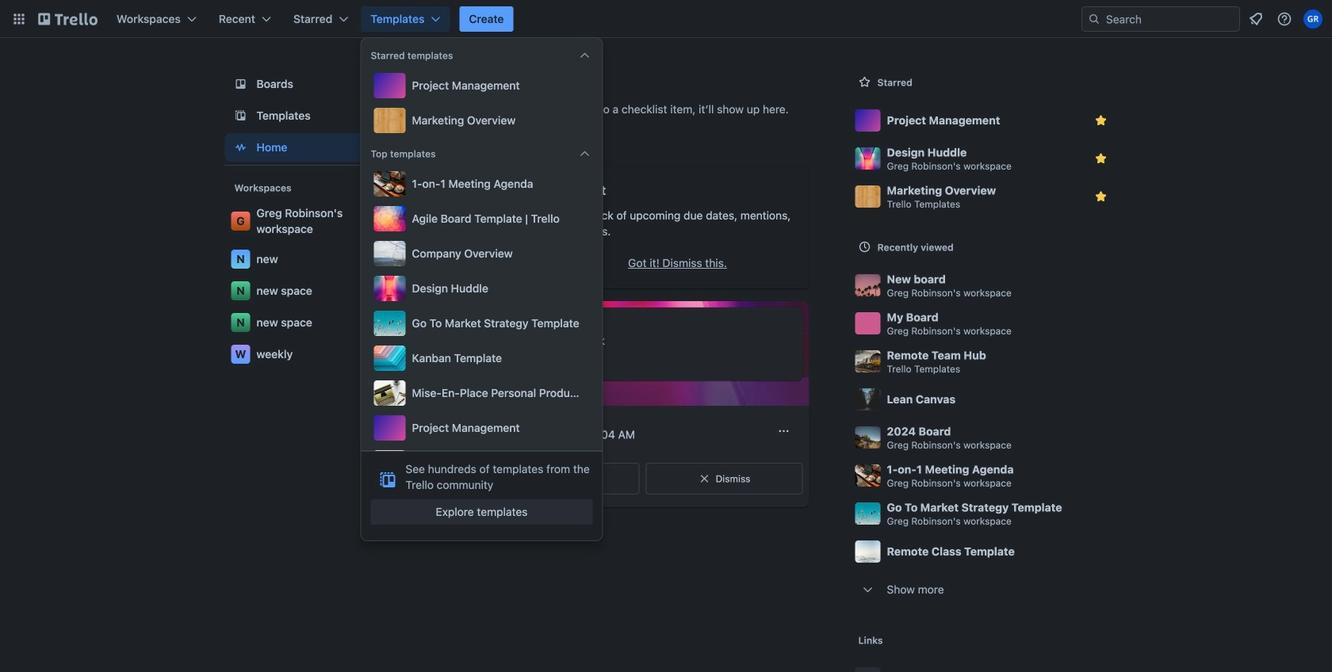 Task type: describe. For each thing, give the bounding box(es) containing it.
primary element
[[0, 0, 1332, 38]]

click to unstar marketing overview. it will be removed from your starred list. image
[[1093, 189, 1109, 205]]

2 menu from the top
[[371, 168, 593, 546]]

click to unstar design huddle . it will be removed from your starred list. image
[[1093, 151, 1109, 167]]

color: green, title: none image
[[492, 317, 536, 330]]

greg robinson (gregrobinson96) image
[[1304, 10, 1323, 29]]

search image
[[1088, 13, 1101, 25]]

1 menu from the top
[[371, 70, 593, 136]]

home image
[[231, 138, 250, 157]]

Search field
[[1101, 8, 1239, 30]]

template board image
[[231, 106, 250, 125]]



Task type: vqa. For each thing, say whether or not it's contained in the screenshot.
the bottommost menu
yes



Task type: locate. For each thing, give the bounding box(es) containing it.
collapse image
[[578, 49, 591, 62], [578, 147, 591, 160]]

0 vertical spatial collapse image
[[578, 49, 591, 62]]

0 notifications image
[[1246, 10, 1266, 29]]

menu
[[371, 70, 593, 136], [371, 168, 593, 546]]

0 vertical spatial menu
[[371, 70, 593, 136]]

click to unstar project management. it will be removed from your starred list. image
[[1093, 113, 1109, 128]]

open information menu image
[[1277, 11, 1292, 27]]

1 collapse image from the top
[[578, 49, 591, 62]]

collapse image for 1st menu from the top of the page
[[578, 49, 591, 62]]

2 collapse image from the top
[[578, 147, 591, 160]]

1 vertical spatial menu
[[371, 168, 593, 546]]

board image
[[231, 75, 250, 94]]

back to home image
[[38, 6, 98, 32]]

1 vertical spatial collapse image
[[578, 147, 591, 160]]

collapse image for first menu from the bottom of the page
[[578, 147, 591, 160]]



